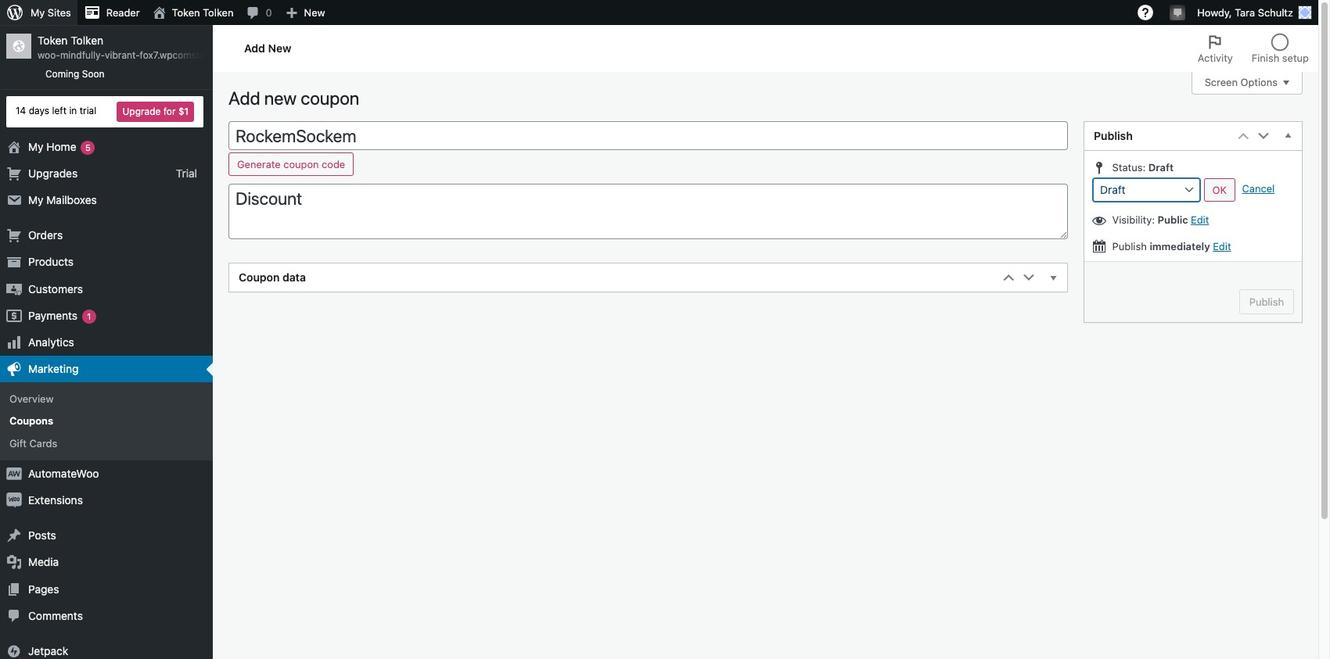 Task type: vqa. For each thing, say whether or not it's contained in the screenshot.
Coupon data at the top left of page
yes



Task type: locate. For each thing, give the bounding box(es) containing it.
edit for visibility: public edit
[[1191, 214, 1209, 226]]

posts
[[28, 529, 56, 542]]

status:
[[1112, 161, 1146, 174]]

1 vertical spatial publish
[[1112, 240, 1147, 253]]

marketing link
[[0, 356, 213, 383]]

1 vertical spatial my
[[28, 140, 43, 153]]

tolken up mindfully-
[[71, 34, 103, 47]]

new inside toolbar navigation
[[304, 6, 325, 19]]

coupon left code on the left top
[[283, 158, 319, 171]]

products
[[28, 255, 74, 269]]

Description (optional) text field
[[228, 184, 1068, 240]]

data
[[282, 271, 306, 284]]

coupon
[[301, 88, 359, 109], [283, 158, 319, 171]]

0 vertical spatial coupon
[[301, 88, 359, 109]]

token tolken link
[[146, 0, 240, 25]]

1 horizontal spatial new
[[304, 6, 325, 19]]

token
[[172, 6, 200, 19], [38, 34, 68, 47]]

overview
[[9, 393, 54, 406]]

0 vertical spatial edit
[[1191, 214, 1209, 226]]

coupon right new
[[301, 88, 359, 109]]

my inside the my mailboxes link
[[28, 193, 43, 207]]

token up 'fox7.wpcomstaging.com'
[[172, 6, 200, 19]]

payments 1
[[28, 309, 91, 322]]

analytics
[[28, 336, 74, 349]]

1 horizontal spatial edit
[[1213, 240, 1231, 253]]

1 vertical spatial add
[[228, 88, 260, 109]]

payments
[[28, 309, 78, 322]]

coupons link
[[0, 410, 213, 432]]

my mailboxes link
[[0, 187, 213, 214]]

1 horizontal spatial token
[[172, 6, 200, 19]]

activity button
[[1188, 25, 1242, 72]]

gift cards link
[[0, 432, 213, 454]]

days
[[29, 105, 49, 117]]

screen options button
[[1191, 71, 1303, 95]]

0 vertical spatial tolken
[[203, 6, 234, 19]]

main menu navigation
[[0, 25, 246, 660]]

activity
[[1198, 52, 1233, 64]]

howdy,
[[1197, 6, 1232, 19]]

gift cards
[[9, 437, 57, 450]]

code
[[322, 158, 345, 171]]

1 horizontal spatial edit button
[[1213, 240, 1231, 253]]

my left sites
[[31, 6, 45, 19]]

0 horizontal spatial edit button
[[1191, 214, 1209, 226]]

my left home
[[28, 140, 43, 153]]

my sites
[[31, 6, 71, 19]]

edit right public
[[1191, 214, 1209, 226]]

automatewoo
[[28, 467, 99, 480]]

publish down visibility:
[[1112, 240, 1147, 253]]

gift
[[9, 437, 27, 450]]

schultz
[[1258, 6, 1293, 19]]

0 horizontal spatial tolken
[[71, 34, 103, 47]]

my down upgrades
[[28, 193, 43, 207]]

edit button
[[1191, 214, 1209, 226], [1213, 240, 1231, 253]]

jetpack
[[28, 645, 68, 658]]

options
[[1241, 76, 1278, 89]]

None submit
[[1239, 289, 1294, 314]]

0 vertical spatial publish
[[1094, 129, 1133, 142]]

2 vertical spatial my
[[28, 193, 43, 207]]

tolken
[[203, 6, 234, 19], [71, 34, 103, 47]]

automatewoo link
[[0, 461, 213, 487]]

toolbar navigation
[[0, 0, 1318, 28]]

my
[[31, 6, 45, 19], [28, 140, 43, 153], [28, 193, 43, 207]]

reader
[[106, 6, 140, 19]]

new down 0
[[268, 41, 291, 54]]

token inside toolbar navigation
[[172, 6, 200, 19]]

coming
[[45, 68, 79, 80]]

token for token tolken woo-mindfully-vibrant-fox7.wpcomstaging.com coming soon
[[38, 34, 68, 47]]

cards
[[29, 437, 57, 450]]

cancel link
[[1238, 179, 1279, 201]]

None text field
[[228, 121, 1068, 151]]

publish immediately edit
[[1110, 240, 1231, 253]]

finish
[[1252, 52, 1280, 64]]

marketing
[[28, 362, 79, 376]]

cancel
[[1242, 183, 1275, 195]]

0 vertical spatial my
[[31, 6, 45, 19]]

edit for publish immediately edit
[[1213, 240, 1231, 253]]

tolken for token tolken
[[203, 6, 234, 19]]

tolken inside toolbar navigation
[[203, 6, 234, 19]]

comments
[[28, 609, 83, 623]]

tolken left 0 "link"
[[203, 6, 234, 19]]

1 vertical spatial token
[[38, 34, 68, 47]]

publish
[[1094, 129, 1133, 142], [1112, 240, 1147, 253]]

my home 5
[[28, 140, 91, 153]]

1 vertical spatial edit
[[1213, 240, 1231, 253]]

edit button right immediately
[[1213, 240, 1231, 253]]

edit right immediately
[[1213, 240, 1231, 253]]

tab list
[[1188, 25, 1318, 72]]

overview link
[[0, 388, 213, 410]]

add left new
[[228, 88, 260, 109]]

new right 0
[[304, 6, 325, 19]]

add
[[244, 41, 265, 54], [228, 88, 260, 109]]

ok link
[[1204, 178, 1236, 202]]

my inside my sites link
[[31, 6, 45, 19]]

upgrade for $1 button
[[117, 101, 194, 122]]

analytics link
[[0, 329, 213, 356]]

tolken inside token tolken woo-mindfully-vibrant-fox7.wpcomstaging.com coming soon
[[71, 34, 103, 47]]

add down 0 "link"
[[244, 41, 265, 54]]

0 vertical spatial new
[[304, 6, 325, 19]]

0 vertical spatial add
[[244, 41, 265, 54]]

token inside token tolken woo-mindfully-vibrant-fox7.wpcomstaging.com coming soon
[[38, 34, 68, 47]]

tara
[[1235, 6, 1255, 19]]

edit button right public
[[1191, 214, 1209, 226]]

jetpack link
[[0, 638, 213, 660]]

0 vertical spatial token
[[172, 6, 200, 19]]

upgrades
[[28, 166, 78, 180]]

1 vertical spatial tolken
[[71, 34, 103, 47]]

token up woo-
[[38, 34, 68, 47]]

publish up the status:
[[1094, 129, 1133, 142]]

0 horizontal spatial edit
[[1191, 214, 1209, 226]]

1 vertical spatial new
[[268, 41, 291, 54]]

0 horizontal spatial token
[[38, 34, 68, 47]]

0 horizontal spatial new
[[268, 41, 291, 54]]

notification image
[[1172, 5, 1184, 18]]

1
[[87, 311, 91, 321]]

1 vertical spatial edit button
[[1213, 240, 1231, 253]]

edit
[[1191, 214, 1209, 226], [1213, 240, 1231, 253]]

1 horizontal spatial tolken
[[203, 6, 234, 19]]



Task type: describe. For each thing, give the bounding box(es) containing it.
extensions
[[28, 494, 83, 507]]

howdy, tara schultz
[[1197, 6, 1293, 19]]

screen
[[1205, 76, 1238, 89]]

0
[[266, 6, 272, 19]]

coupons
[[9, 415, 53, 428]]

woo-
[[38, 49, 60, 61]]

my sites link
[[0, 0, 77, 25]]

generate coupon code
[[237, 158, 345, 171]]

1 vertical spatial coupon
[[283, 158, 319, 171]]

visibility: public edit
[[1110, 214, 1209, 226]]

vibrant-
[[105, 49, 140, 61]]

publish for publish
[[1094, 129, 1133, 142]]

public
[[1158, 214, 1188, 226]]

orders link
[[0, 222, 213, 249]]

extensions link
[[0, 487, 213, 514]]

my mailboxes
[[28, 193, 97, 207]]

for
[[163, 105, 176, 117]]

token tolken
[[172, 6, 234, 19]]

pages
[[28, 583, 59, 596]]

pages link
[[0, 576, 213, 603]]

finish setup button
[[1242, 25, 1318, 72]]

setup
[[1282, 52, 1309, 64]]

home
[[46, 140, 76, 153]]

orders
[[28, 229, 63, 242]]

14 days left in trial
[[16, 105, 96, 117]]

screen options
[[1205, 76, 1278, 89]]

new
[[264, 88, 297, 109]]

publish for publish immediately edit
[[1112, 240, 1147, 253]]

add new
[[244, 41, 291, 54]]

comments link
[[0, 603, 213, 630]]

token tolken woo-mindfully-vibrant-fox7.wpcomstaging.com coming soon
[[38, 34, 246, 80]]

finish setup
[[1252, 52, 1309, 64]]

fox7.wpcomstaging.com
[[140, 49, 246, 61]]

left
[[52, 105, 67, 117]]

add for add new coupon
[[228, 88, 260, 109]]

reader link
[[77, 0, 146, 25]]

my for my sites
[[31, 6, 45, 19]]

add for add new
[[244, 41, 265, 54]]

status: draft
[[1110, 161, 1174, 174]]

media link
[[0, 550, 213, 576]]

ok
[[1213, 184, 1227, 196]]

generate
[[237, 158, 281, 171]]

sites
[[48, 6, 71, 19]]

my for my home 5
[[28, 140, 43, 153]]

trial
[[80, 105, 96, 117]]

customers
[[28, 282, 83, 295]]

products link
[[0, 249, 213, 276]]

14
[[16, 105, 26, 117]]

media
[[28, 556, 59, 569]]

tab list containing activity
[[1188, 25, 1318, 72]]

draft
[[1148, 161, 1174, 174]]

my for my mailboxes
[[28, 193, 43, 207]]

immediately
[[1150, 240, 1210, 253]]

coupon
[[239, 271, 280, 284]]

5
[[85, 142, 91, 152]]

soon
[[82, 68, 105, 80]]

coupon data
[[239, 271, 306, 284]]

0 vertical spatial edit button
[[1191, 214, 1209, 226]]

visibility:
[[1112, 214, 1155, 226]]

mindfully-
[[60, 49, 105, 61]]

upgrade
[[122, 105, 161, 117]]

add new coupon
[[228, 88, 359, 109]]

tolken for token tolken woo-mindfully-vibrant-fox7.wpcomstaging.com coming soon
[[71, 34, 103, 47]]

upgrade for $1
[[122, 105, 189, 117]]

0 link
[[240, 0, 278, 25]]

in
[[69, 105, 77, 117]]

mailboxes
[[46, 193, 97, 207]]

trial
[[176, 166, 197, 180]]

posts link
[[0, 523, 213, 550]]

new link
[[278, 0, 331, 25]]

token for token tolken
[[172, 6, 200, 19]]

customers link
[[0, 276, 213, 303]]

generate coupon code link
[[228, 153, 354, 176]]



